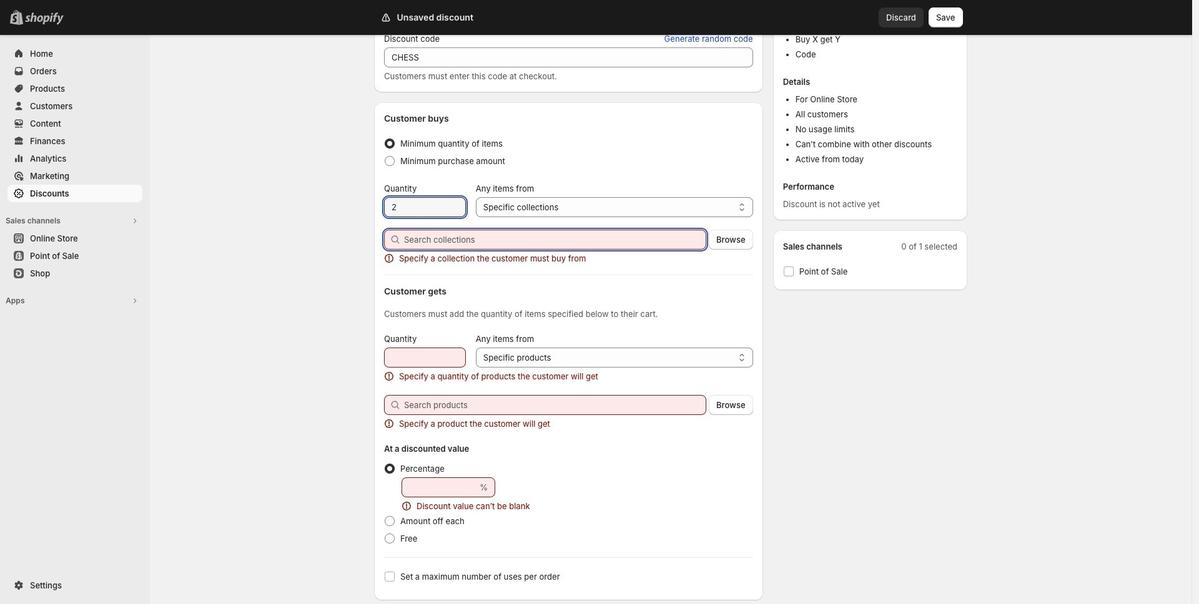 Task type: locate. For each thing, give the bounding box(es) containing it.
None text field
[[384, 47, 753, 67], [384, 197, 466, 217], [384, 348, 466, 368], [384, 47, 753, 67], [384, 197, 466, 217], [384, 348, 466, 368]]

Search products text field
[[404, 395, 706, 415]]

Search collections text field
[[404, 230, 706, 250]]

None text field
[[402, 478, 477, 498]]



Task type: vqa. For each thing, say whether or not it's contained in the screenshot.
rightmost Size
no



Task type: describe. For each thing, give the bounding box(es) containing it.
shopify image
[[25, 12, 64, 25]]



